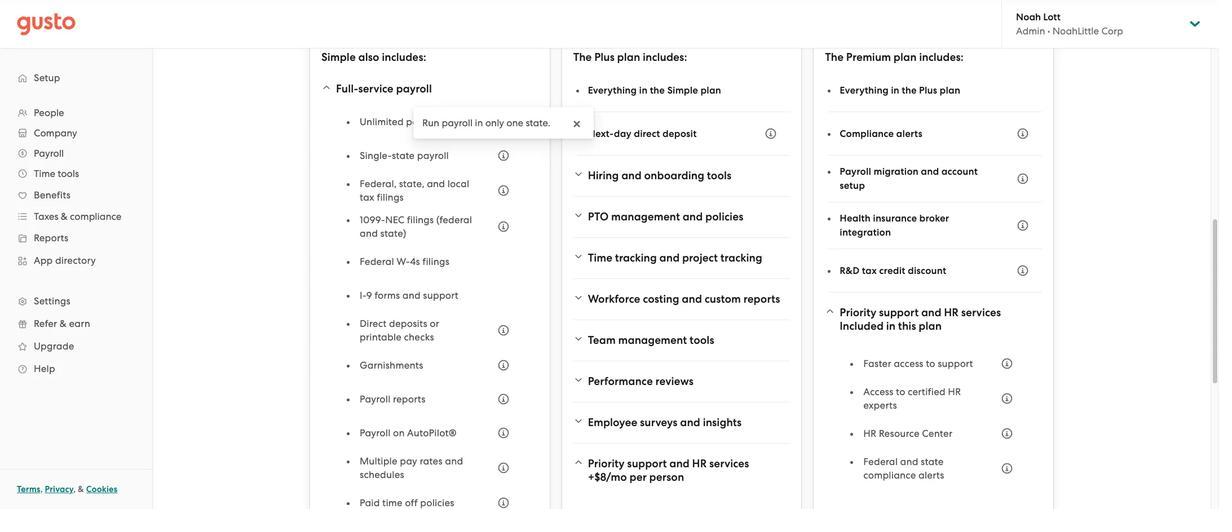 Task type: locate. For each thing, give the bounding box(es) containing it.
hr left resource
[[864, 428, 877, 439]]

hr inside priority support and hr services +$8/mo per person
[[692, 457, 707, 470]]

compliance up reports link
[[70, 211, 122, 222]]

the for premium
[[902, 84, 917, 96]]

1 vertical spatial state
[[921, 456, 944, 468]]

time down the pto
[[588, 252, 613, 265]]

day
[[614, 128, 632, 140]]

dialog main content element
[[413, 107, 594, 139]]

pto management and policies button
[[573, 204, 790, 231]]

1 vertical spatial to
[[896, 386, 906, 398]]

app directory link
[[11, 250, 141, 271]]

2 , from the left
[[73, 485, 76, 495]]

0 horizontal spatial ,
[[40, 485, 43, 495]]

region
[[743, 503, 768, 509]]

policies for paid time off policies
[[420, 497, 454, 509]]

& right taxes on the top of page
[[61, 211, 68, 222]]

support up or
[[423, 290, 459, 301]]

& for compliance
[[61, 211, 68, 222]]

payroll up unlimited payroll runs
[[396, 82, 432, 95]]

3 includes: from the left
[[920, 51, 964, 64]]

2 tracking from the left
[[721, 252, 763, 265]]

reports right the custom
[[744, 293, 780, 306]]

2 vertical spatial filings
[[423, 256, 450, 267]]

policies for pto management and policies
[[706, 210, 744, 223]]

r&d
[[840, 265, 860, 277]]

0 horizontal spatial services
[[710, 457, 749, 470]]

1099-
[[360, 214, 385, 226]]

app directory
[[34, 255, 96, 266]]

0 horizontal spatial tracking
[[615, 252, 657, 265]]

settings link
[[11, 291, 141, 311]]

0 vertical spatial services
[[961, 306, 1001, 319]]

1 horizontal spatial to
[[926, 358, 936, 369]]

, left privacy link in the bottom of the page
[[40, 485, 43, 495]]

and down 1099-
[[360, 228, 378, 239]]

support up this
[[879, 306, 919, 319]]

1 horizontal spatial tracking
[[721, 252, 763, 265]]

payroll button
[[11, 143, 141, 164]]

tools right onboarding
[[707, 169, 732, 182]]

priority inside priority support and hr services +$8/mo per person
[[588, 457, 625, 470]]

management
[[611, 210, 680, 223], [618, 334, 687, 347]]

0 horizontal spatial simple
[[321, 51, 356, 64]]

•
[[1048, 25, 1051, 37]]

taxes & compliance button
[[11, 206, 141, 227]]

management down hiring and onboarding tools
[[611, 210, 680, 223]]

0 horizontal spatial priority
[[588, 457, 625, 470]]

and down hr resource center
[[900, 456, 919, 468]]

0 vertical spatial tax
[[360, 192, 374, 203]]

filings inside federal, state, and local tax filings
[[377, 192, 404, 203]]

0 vertical spatial compliance
[[70, 211, 122, 222]]

0 vertical spatial reports
[[744, 293, 780, 306]]

time tracking and project tracking
[[588, 252, 763, 265]]

and left account
[[921, 166, 939, 178]]

2 includes: from the left
[[643, 51, 687, 64]]

plus
[[595, 51, 615, 64], [919, 84, 938, 96]]

performance
[[588, 375, 653, 388]]

1 vertical spatial filings
[[407, 214, 434, 226]]

0 horizontal spatial time
[[34, 168, 55, 179]]

filings right 4s
[[423, 256, 450, 267]]

0 vertical spatial filings
[[377, 192, 404, 203]]

1 horizontal spatial policies
[[706, 210, 744, 223]]

services for priority support and hr services +$8/mo per person
[[710, 457, 749, 470]]

0 vertical spatial simple
[[321, 51, 356, 64]]

filings inside '1099-nec filings (federal and state)'
[[407, 214, 434, 226]]

0 vertical spatial management
[[611, 210, 680, 223]]

tools
[[58, 168, 79, 179], [707, 169, 732, 182], [690, 334, 714, 347]]

payroll right run
[[442, 117, 473, 129]]

1 horizontal spatial compliance
[[864, 470, 916, 481]]

the
[[573, 51, 592, 64], [825, 51, 844, 64]]

state up the state,
[[392, 150, 415, 161]]

2 everything from the left
[[840, 84, 889, 96]]

center
[[922, 428, 953, 439]]

0 horizontal spatial includes:
[[382, 51, 426, 64]]

management inside dropdown button
[[611, 210, 680, 223]]

federal down resource
[[864, 456, 898, 468]]

1 horizontal spatial services
[[961, 306, 1001, 319]]

time inside gusto navigation element
[[34, 168, 55, 179]]

0 horizontal spatial tax
[[360, 192, 374, 203]]

filings right nec
[[407, 214, 434, 226]]

r&d tax credit discount
[[840, 265, 947, 277]]

support up 'certified'
[[938, 358, 973, 369]]

simple up deposit
[[667, 84, 698, 96]]

1 vertical spatial services
[[710, 457, 749, 470]]

next-day direct deposit
[[588, 128, 697, 140]]

the
[[650, 84, 665, 96], [902, 84, 917, 96]]

hr right 'certified'
[[948, 386, 961, 398]]

1 horizontal spatial everything
[[840, 84, 889, 96]]

the down the plus plan includes:
[[650, 84, 665, 96]]

priority
[[840, 306, 877, 319], [588, 457, 625, 470]]

priority up "+$8/mo"
[[588, 457, 625, 470]]

1 horizontal spatial the
[[825, 51, 844, 64]]

payroll migration and account setup
[[840, 166, 978, 192]]

to right access
[[926, 358, 936, 369]]

faster access to support
[[864, 358, 973, 369]]

performance reviews
[[588, 375, 694, 388]]

1 horizontal spatial state
[[921, 456, 944, 468]]

tracking right project at the right
[[721, 252, 763, 265]]

time for time tools
[[34, 168, 55, 179]]

includes: up everything in the plus plan
[[920, 51, 964, 64]]

to
[[926, 358, 936, 369], [896, 386, 906, 398]]

compliance inside dropdown button
[[70, 211, 122, 222]]

0 vertical spatial policies
[[706, 210, 744, 223]]

terms link
[[17, 485, 40, 495]]

0 vertical spatial to
[[926, 358, 936, 369]]

tax down federal,
[[360, 192, 374, 203]]

in down the plus plan includes:
[[639, 84, 648, 96]]

1 horizontal spatial simple
[[667, 84, 698, 96]]

compliance down resource
[[864, 470, 916, 481]]

hr inside access to certified hr experts
[[948, 386, 961, 398]]

performance reviews button
[[573, 368, 790, 395]]

1 everything from the left
[[588, 84, 637, 96]]

insurance
[[873, 213, 917, 224]]

pto management and policies
[[588, 210, 744, 223]]

compliance
[[840, 128, 894, 140]]

refer & earn link
[[11, 314, 141, 334]]

policies inside dropdown button
[[706, 210, 744, 223]]

& left cookies
[[78, 485, 84, 495]]

1 the from the left
[[573, 51, 592, 64]]

alerts down center
[[919, 470, 945, 481]]

payroll inside dialog main content element
[[442, 117, 473, 129]]

discount
[[908, 265, 947, 277]]

the down the premium plan includes:
[[902, 84, 917, 96]]

1 horizontal spatial federal
[[864, 456, 898, 468]]

includes: for the premium plan includes:
[[920, 51, 964, 64]]

1 vertical spatial alerts
[[919, 470, 945, 481]]

federal for federal w-4s filings
[[360, 256, 394, 267]]

full-service payroll
[[336, 82, 432, 95]]

policies right off
[[420, 497, 454, 509]]

on
[[393, 428, 405, 439]]

payroll left runs
[[406, 116, 438, 127]]

0 vertical spatial state
[[392, 150, 415, 161]]

single-
[[360, 150, 392, 161]]

state down center
[[921, 456, 944, 468]]

1 vertical spatial management
[[618, 334, 687, 347]]

everything in the simple plan
[[588, 84, 721, 96]]

tracking up workforce
[[615, 252, 657, 265]]

plan
[[617, 51, 640, 64], [894, 51, 917, 64], [701, 84, 721, 96], [940, 84, 961, 96], [919, 320, 942, 333]]

1 vertical spatial federal
[[864, 456, 898, 468]]

pto
[[588, 210, 609, 223]]

everything down the premium at the right top of page
[[840, 84, 889, 96]]

list
[[0, 103, 152, 380], [347, 109, 516, 509], [851, 351, 1020, 491], [743, 503, 768, 509]]

0 vertical spatial federal
[[360, 256, 394, 267]]

tools inside team management tools "dropdown button"
[[690, 334, 714, 347]]

upgrade link
[[11, 336, 141, 356]]

includes: right also on the top left of the page
[[382, 51, 426, 64]]

forms
[[375, 290, 400, 301]]

1 vertical spatial time
[[588, 252, 613, 265]]

includes: for the plus plan includes:
[[643, 51, 687, 64]]

1 horizontal spatial includes:
[[643, 51, 687, 64]]

management inside "dropdown button"
[[618, 334, 687, 347]]

credit
[[880, 265, 906, 277]]

team
[[588, 334, 616, 347]]

priority up included
[[840, 306, 877, 319]]

and up project at the right
[[683, 210, 703, 223]]

directory
[[55, 255, 96, 266]]

gusto navigation element
[[0, 49, 152, 398]]

priority inside priority support and hr services included in this plan
[[840, 306, 877, 319]]

in left this
[[886, 320, 896, 333]]

and right forms
[[403, 290, 421, 301]]

i-
[[360, 290, 366, 301]]

0 horizontal spatial federal
[[360, 256, 394, 267]]

home image
[[17, 13, 76, 35]]

alerts
[[897, 128, 923, 140], [919, 470, 945, 481]]

0 vertical spatial priority
[[840, 306, 877, 319]]

certified
[[908, 386, 946, 398]]

& inside dropdown button
[[61, 211, 68, 222]]

federal inside federal and state compliance alerts
[[864, 456, 898, 468]]

0 horizontal spatial reports
[[393, 394, 426, 405]]

0 horizontal spatial compliance
[[70, 211, 122, 222]]

hr resource center
[[864, 428, 953, 439]]

and right rates
[[445, 456, 463, 467]]

hr down discount
[[944, 306, 959, 319]]

1 horizontal spatial tax
[[862, 265, 877, 277]]

everything in the plus plan
[[840, 84, 961, 96]]

runs
[[440, 116, 460, 127]]

payroll down company
[[34, 148, 64, 159]]

0 horizontal spatial to
[[896, 386, 906, 398]]

filings
[[377, 192, 404, 203], [407, 214, 434, 226], [423, 256, 450, 267]]

employee
[[588, 416, 638, 429]]

and down discount
[[922, 306, 942, 319]]

0 horizontal spatial the
[[573, 51, 592, 64]]

0 horizontal spatial policies
[[420, 497, 454, 509]]

time up benefits
[[34, 168, 55, 179]]

this
[[898, 320, 916, 333]]

compliance alerts
[[840, 128, 923, 140]]

simple left also on the top left of the page
[[321, 51, 356, 64]]

1 horizontal spatial ,
[[73, 485, 76, 495]]

1 vertical spatial simple
[[667, 84, 698, 96]]

1 vertical spatial &
[[60, 318, 67, 329]]

hiring
[[588, 169, 619, 182]]

company
[[34, 127, 77, 139]]

0 horizontal spatial everything
[[588, 84, 637, 96]]

tools down the payroll dropdown button
[[58, 168, 79, 179]]

and up person
[[670, 457, 690, 470]]

health
[[840, 213, 871, 224]]

tax inside federal, state, and local tax filings
[[360, 192, 374, 203]]

everything for premium
[[840, 84, 889, 96]]

tax right r&d
[[862, 265, 877, 277]]

2 the from the left
[[825, 51, 844, 64]]

0 vertical spatial time
[[34, 168, 55, 179]]

1 vertical spatial compliance
[[864, 470, 916, 481]]

setup link
[[11, 68, 141, 88]]

, left cookies
[[73, 485, 76, 495]]

0 horizontal spatial the
[[650, 84, 665, 96]]

payroll down garnishments
[[360, 394, 391, 405]]

1 vertical spatial tax
[[862, 265, 877, 277]]

1 horizontal spatial priority
[[840, 306, 877, 319]]

everything down the plus plan includes:
[[588, 84, 637, 96]]

and left the custom
[[682, 293, 702, 306]]

services inside priority support and hr services +$8/mo per person
[[710, 457, 749, 470]]

federal left w-
[[360, 256, 394, 267]]

plan inside priority support and hr services included in this plan
[[919, 320, 942, 333]]

payroll up setup
[[840, 166, 872, 178]]

support up per
[[627, 457, 667, 470]]

noahlittle
[[1053, 25, 1099, 37]]

filings down federal,
[[377, 192, 404, 203]]

& left earn
[[60, 318, 67, 329]]

1 vertical spatial priority
[[588, 457, 625, 470]]

custom
[[705, 293, 741, 306]]

refer & earn
[[34, 318, 90, 329]]

1 horizontal spatial time
[[588, 252, 613, 265]]

time tools button
[[11, 164, 141, 184]]

priority for priority support and hr services included in this plan
[[840, 306, 877, 319]]

2 the from the left
[[902, 84, 917, 96]]

hr inside priority support and hr services included in this plan
[[944, 306, 959, 319]]

workforce
[[588, 293, 640, 306]]

and left local on the top of page
[[427, 178, 445, 190]]

1 horizontal spatial the
[[902, 84, 917, 96]]

taxes
[[34, 211, 58, 222]]

1 horizontal spatial plus
[[919, 84, 938, 96]]

alerts up migration
[[897, 128, 923, 140]]

reviews
[[656, 375, 694, 388]]

2 vertical spatial &
[[78, 485, 84, 495]]

policies inside list
[[420, 497, 454, 509]]

direct deposits or printable checks
[[360, 318, 439, 343]]

includes: up the everything in the simple plan
[[643, 51, 687, 64]]

management down costing
[[618, 334, 687, 347]]

access
[[864, 386, 894, 398]]

to inside access to certified hr experts
[[896, 386, 906, 398]]

1 horizontal spatial reports
[[744, 293, 780, 306]]

payroll for payroll migration and account setup
[[840, 166, 872, 178]]

0 vertical spatial &
[[61, 211, 68, 222]]

payroll inside dropdown button
[[34, 148, 64, 159]]

policies up project at the right
[[706, 210, 744, 223]]

privacy link
[[45, 485, 73, 495]]

to right "access"
[[896, 386, 906, 398]]

direct
[[634, 128, 660, 140]]

hr for priority support and hr services +$8/mo per person
[[692, 457, 707, 470]]

0 vertical spatial plus
[[595, 51, 615, 64]]

services
[[961, 306, 1001, 319], [710, 457, 749, 470]]

compliance inside federal and state compliance alerts
[[864, 470, 916, 481]]

0 horizontal spatial state
[[392, 150, 415, 161]]

services inside priority support and hr services included in this plan
[[961, 306, 1001, 319]]

reports up payroll on autopilot®
[[393, 394, 426, 405]]

onboarding
[[644, 169, 705, 182]]

payroll inside 'payroll migration and account setup'
[[840, 166, 872, 178]]

hr down employee surveys and insights dropdown button
[[692, 457, 707, 470]]

1 vertical spatial policies
[[420, 497, 454, 509]]

costing
[[643, 293, 679, 306]]

payroll left on on the bottom of page
[[360, 428, 391, 439]]

1 vertical spatial reports
[[393, 394, 426, 405]]

earn
[[69, 318, 90, 329]]

1 the from the left
[[650, 84, 665, 96]]

2 horizontal spatial includes:
[[920, 51, 964, 64]]

time
[[34, 168, 55, 179], [588, 252, 613, 265]]

payroll
[[34, 148, 64, 159], [840, 166, 872, 178], [360, 394, 391, 405], [360, 428, 391, 439]]

noah
[[1016, 11, 1041, 23]]

support inside priority support and hr services included in this plan
[[879, 306, 919, 319]]

the for the premium plan includes:
[[825, 51, 844, 64]]

tools down workforce costing and custom reports
[[690, 334, 714, 347]]



Task type: describe. For each thing, give the bounding box(es) containing it.
resource
[[879, 428, 920, 439]]

team management tools button
[[573, 327, 790, 354]]

project
[[682, 252, 718, 265]]

and inside federal and state compliance alerts
[[900, 456, 919, 468]]

autopilot®
[[407, 428, 457, 439]]

schedules
[[360, 469, 404, 481]]

benefits link
[[11, 185, 141, 205]]

full-service payroll button
[[321, 76, 538, 103]]

employee surveys and insights button
[[573, 409, 790, 437]]

list containing unlimited payroll runs
[[347, 109, 516, 509]]

in left only
[[475, 117, 483, 129]]

run
[[422, 117, 439, 129]]

state inside federal and state compliance alerts
[[921, 456, 944, 468]]

tools inside the hiring and onboarding tools dropdown button
[[707, 169, 732, 182]]

9
[[366, 290, 372, 301]]

faster
[[864, 358, 892, 369]]

next-
[[588, 128, 614, 140]]

and right surveys
[[680, 416, 701, 429]]

terms
[[17, 485, 40, 495]]

the plus plan includes:
[[573, 51, 687, 64]]

reports inside dropdown button
[[744, 293, 780, 306]]

time for time tracking and project tracking
[[588, 252, 613, 265]]

and left project at the right
[[660, 252, 680, 265]]

federal and state compliance alerts
[[864, 456, 945, 481]]

access
[[894, 358, 924, 369]]

federal, state, and local tax filings
[[360, 178, 469, 203]]

reports link
[[11, 228, 141, 248]]

state)
[[380, 228, 406, 239]]

account
[[942, 166, 978, 178]]

paid time off policies
[[360, 497, 454, 509]]

unlimited
[[360, 116, 404, 127]]

hiring and onboarding tools button
[[573, 162, 790, 190]]

the for the plus plan includes:
[[573, 51, 592, 64]]

setup
[[34, 72, 60, 83]]

priority for priority support and hr services +$8/mo per person
[[588, 457, 625, 470]]

deposit
[[663, 128, 697, 140]]

taxes & compliance
[[34, 211, 122, 222]]

reports
[[34, 232, 69, 244]]

full-
[[336, 82, 358, 95]]

included
[[840, 320, 884, 333]]

and inside federal, state, and local tax filings
[[427, 178, 445, 190]]

and inside priority support and hr services included in this plan
[[922, 306, 942, 319]]

support inside priority support and hr services +$8/mo per person
[[627, 457, 667, 470]]

tools inside time tools dropdown button
[[58, 168, 79, 179]]

surveys
[[640, 416, 678, 429]]

printable
[[360, 332, 402, 343]]

per
[[630, 471, 647, 484]]

and inside 'payroll migration and account setup'
[[921, 166, 939, 178]]

benefits
[[34, 190, 71, 201]]

and right hiring
[[622, 169, 642, 182]]

hr for access to certified hr experts
[[948, 386, 961, 398]]

the for plus
[[650, 84, 665, 96]]

only
[[486, 117, 504, 129]]

services for priority support and hr services included in this plan
[[961, 306, 1001, 319]]

hiring and onboarding tools
[[588, 169, 732, 182]]

premium
[[847, 51, 891, 64]]

list containing people
[[0, 103, 152, 380]]

reports inside list
[[393, 394, 426, 405]]

1 vertical spatial plus
[[919, 84, 938, 96]]

list containing faster access to support
[[851, 351, 1020, 491]]

or
[[430, 318, 439, 329]]

lott
[[1044, 11, 1061, 23]]

help link
[[11, 359, 141, 379]]

corp
[[1102, 25, 1123, 37]]

app
[[34, 255, 53, 266]]

experts
[[864, 400, 897, 411]]

hr for priority support and hr services included in this plan
[[944, 306, 959, 319]]

1 includes: from the left
[[382, 51, 426, 64]]

everything for plus
[[588, 84, 637, 96]]

state.
[[526, 117, 551, 129]]

and inside dropdown button
[[683, 210, 703, 223]]

1 , from the left
[[40, 485, 43, 495]]

(federal
[[436, 214, 472, 226]]

and inside '1099-nec filings (federal and state)'
[[360, 228, 378, 239]]

management for pto
[[611, 210, 680, 223]]

deposits
[[389, 318, 427, 329]]

cookies button
[[86, 483, 117, 496]]

also
[[358, 51, 379, 64]]

multiple pay rates and schedules
[[360, 456, 463, 481]]

in down the premium plan includes:
[[891, 84, 900, 96]]

management for team
[[618, 334, 687, 347]]

federal,
[[360, 178, 397, 190]]

w-
[[397, 256, 410, 267]]

time tools
[[34, 168, 79, 179]]

workforce costing and custom reports button
[[573, 286, 790, 313]]

garnishments
[[360, 360, 423, 371]]

workforce costing and custom reports
[[588, 293, 780, 306]]

payroll for payroll
[[34, 148, 64, 159]]

0 vertical spatial alerts
[[897, 128, 923, 140]]

1099-nec filings (federal and state)
[[360, 214, 472, 239]]

time tracking and project tracking button
[[573, 245, 790, 272]]

payroll for payroll reports
[[360, 394, 391, 405]]

pay
[[400, 456, 417, 467]]

and inside priority support and hr services +$8/mo per person
[[670, 457, 690, 470]]

privacy
[[45, 485, 73, 495]]

simple also includes:
[[321, 51, 426, 64]]

run payroll in only one state.
[[422, 117, 551, 129]]

off
[[405, 497, 418, 509]]

federal for federal and state compliance alerts
[[864, 456, 898, 468]]

nec
[[385, 214, 405, 226]]

company button
[[11, 123, 141, 143]]

& for earn
[[60, 318, 67, 329]]

setup
[[840, 180, 865, 192]]

upgrade
[[34, 341, 74, 352]]

insights
[[703, 416, 742, 429]]

payroll inside dropdown button
[[396, 82, 432, 95]]

1 tracking from the left
[[615, 252, 657, 265]]

integration
[[840, 227, 891, 239]]

migration
[[874, 166, 919, 178]]

payroll on autopilot®
[[360, 428, 457, 439]]

payroll down run
[[417, 150, 449, 161]]

paid
[[360, 497, 380, 509]]

rates
[[420, 456, 443, 467]]

help
[[34, 363, 55, 375]]

the premium plan includes:
[[825, 51, 964, 64]]

i-9 forms and support
[[360, 290, 459, 301]]

0 horizontal spatial plus
[[595, 51, 615, 64]]

broker
[[920, 213, 949, 224]]

and inside multiple pay rates and schedules
[[445, 456, 463, 467]]

single-state payroll
[[360, 150, 449, 161]]

multiple
[[360, 456, 398, 467]]

alerts inside federal and state compliance alerts
[[919, 470, 945, 481]]

people
[[34, 107, 64, 118]]

in inside priority support and hr services included in this plan
[[886, 320, 896, 333]]

payroll for payroll on autopilot®
[[360, 428, 391, 439]]

noah lott admin • noahlittle corp
[[1016, 11, 1123, 37]]



Task type: vqa. For each thing, say whether or not it's contained in the screenshot.
the Refer & earn
yes



